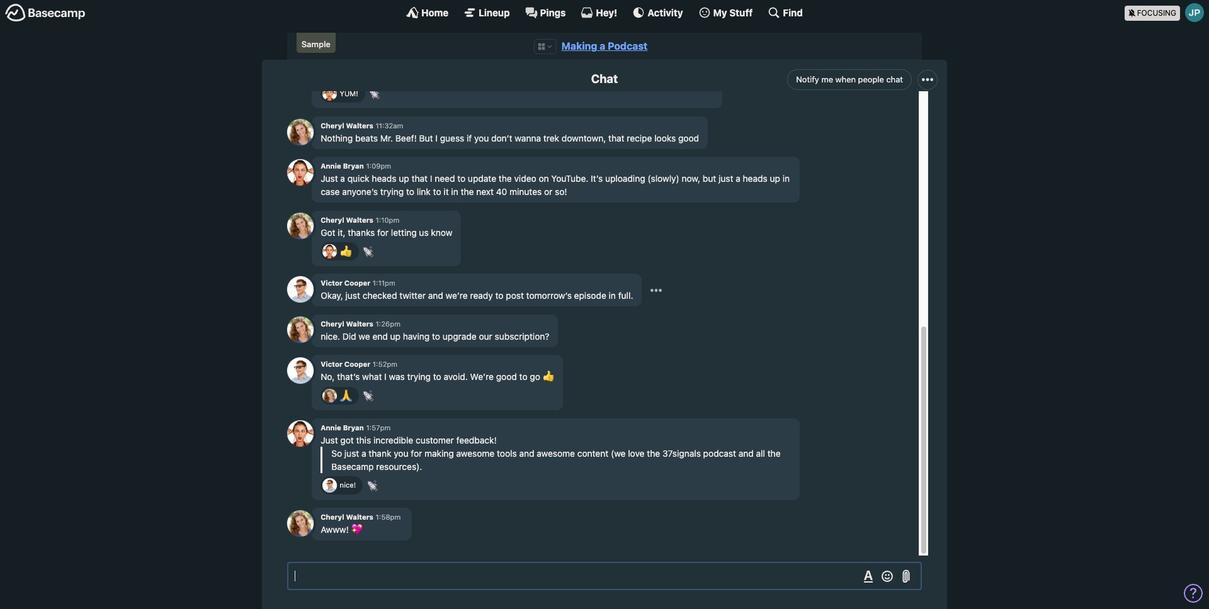 Task type: locate. For each thing, give the bounding box(es) containing it.
1 vertical spatial just
[[321, 435, 338, 446]]

pings
[[540, 7, 566, 18]]

4 cheryl from the top
[[321, 514, 344, 522]]

4 walters from the top
[[346, 514, 373, 522]]

1 horizontal spatial you
[[474, 133, 489, 144]]

0 horizontal spatial heads
[[372, 173, 397, 184]]

trying
[[380, 187, 404, 197], [407, 372, 431, 382]]

victor for victor cooper 1:11pm
[[321, 279, 343, 288]]

that
[[609, 133, 625, 144], [412, 173, 428, 184]]

walters for beats
[[346, 122, 373, 130]]

to left link
[[406, 187, 414, 197]]

2 walters from the top
[[346, 216, 373, 224]]

1 horizontal spatial trying
[[407, 372, 431, 382]]

okay, just checked twitter and we're ready to post tomorrow's episode in full.
[[321, 291, 633, 301]]

1 annie from the top
[[321, 162, 341, 170]]

awesome down feedback!
[[456, 448, 495, 459]]

pings button
[[525, 6, 566, 19]]

don't
[[491, 133, 513, 144]]

good right the looks
[[678, 133, 699, 144]]

0 vertical spatial 👍
[[340, 245, 352, 257]]

2 victor from the top
[[321, 360, 343, 369]]

awesome left content
[[537, 448, 575, 459]]

activity
[[648, 7, 683, 18]]

0 vertical spatial you
[[474, 133, 489, 144]]

cheryl for awww!
[[321, 514, 344, 522]]

heads
[[372, 173, 397, 184], [743, 173, 768, 184]]

cheryl walters image
[[287, 317, 314, 344], [323, 389, 337, 403], [287, 511, 314, 537]]

0 horizontal spatial trying
[[380, 187, 404, 197]]

you inside 'cheryl walters 11:32am nothing beats mr. beef! but i guess if you don't wanna trek downtown, that recipe looks good'
[[474, 133, 489, 144]]

2 bryan from the top
[[343, 424, 364, 432]]

1 vertical spatial 👍
[[543, 372, 554, 382]]

1 vertical spatial cooper
[[344, 360, 371, 369]]

1 victor from the top
[[321, 279, 343, 288]]

all
[[756, 448, 765, 459]]

in
[[783, 173, 790, 184], [451, 187, 458, 197], [609, 291, 616, 301]]

heads right but
[[743, 173, 768, 184]]

just up case
[[321, 173, 338, 184]]

2 vertical spatial i
[[384, 372, 387, 382]]

0 vertical spatial cheryl walters image
[[287, 317, 314, 344]]

annie up case
[[321, 162, 341, 170]]

cheryl inside 'cheryl walters 11:32am nothing beats mr. beef! but i guess if you don't wanna trek downtown, that recipe looks good'
[[321, 122, 344, 130]]

bryan inside "annie bryan 1:09pm just a quick heads up that i need to update the video on youtube. it's uploading (slowly) now, but just a heads up in case             anyone's trying to link to it in the next 40 minutes or so!"
[[343, 162, 364, 170]]

annie bryan image
[[323, 87, 337, 101], [287, 421, 314, 447]]

cheryl up nothing
[[321, 122, 344, 130]]

for
[[377, 227, 389, 238], [411, 448, 422, 459]]

sample element
[[297, 33, 336, 53]]

annie up got on the bottom left
[[321, 424, 341, 432]]

just right but
[[719, 173, 734, 184]]

annie for got
[[321, 424, 341, 432]]

i inside "annie bryan 1:09pm just a quick heads up that i need to update the video on youtube. it's uploading (slowly) now, but just a heads up in case             anyone's trying to link to it in the next 40 minutes or so!"
[[430, 173, 432, 184]]

up for update
[[399, 173, 409, 184]]

1 just from the top
[[321, 173, 338, 184]]

annie bryan image
[[287, 159, 314, 186], [323, 245, 337, 259]]

or
[[544, 187, 553, 197]]

victor inside "victor cooper 1:52pm no, that's what i was trying to avoid. we're good to go 👍"
[[321, 360, 343, 369]]

0 vertical spatial trying
[[380, 187, 404, 197]]

you inside annie bryan 1:57pm just got this incredible customer feedback! so just a thank you for making awesome tools and awesome content             (we love the 37signals podcast and all the basecamp resources).
[[394, 448, 409, 459]]

for up resources).
[[411, 448, 422, 459]]

0 horizontal spatial victor cooper image
[[287, 358, 314, 384]]

end
[[373, 331, 388, 342]]

you up resources).
[[394, 448, 409, 459]]

victor cooper image
[[287, 358, 314, 384], [323, 479, 337, 493]]

0 vertical spatial that
[[609, 133, 625, 144]]

1 cooper from the top
[[344, 279, 371, 288]]

bryan inside annie bryan 1:57pm just got this incredible customer feedback! so just a thank you for making awesome tools and awesome content             (we love the 37signals podcast and all the basecamp resources).
[[343, 424, 364, 432]]

1 horizontal spatial and
[[519, 448, 535, 459]]

1 horizontal spatial annie bryan image
[[323, 87, 337, 101]]

cheryl walters image left nice.
[[287, 317, 314, 344]]

cooper for victor cooper 1:11pm
[[344, 279, 371, 288]]

cheryl up nice.
[[321, 320, 344, 328]]

cheryl inside cheryl walters 1:26pm nice. did we end up having to upgrade our subscription?
[[321, 320, 344, 328]]

video
[[514, 173, 537, 184]]

notify me when people chat link
[[788, 70, 912, 90]]

me
[[822, 74, 833, 84]]

just up so
[[321, 435, 338, 446]]

just up basecamp
[[344, 448, 359, 459]]

0 vertical spatial just
[[719, 173, 734, 184]]

1 cheryl walters image from the top
[[287, 119, 314, 145]]

just inside annie bryan 1:57pm just got this incredible customer feedback! so just a thank you for making awesome tools and awesome content             (we love the 37signals podcast and all the basecamp resources).
[[344, 448, 359, 459]]

just inside "annie bryan 1:09pm just a quick heads up that i need to update the video on youtube. it's uploading (slowly) now, but just a heads up in case             anyone's trying to link to it in the next 40 minutes or so!"
[[321, 173, 338, 184]]

3 walters from the top
[[346, 320, 373, 328]]

but
[[419, 133, 433, 144]]

walters inside cheryl walters 1:58pm awww! 💖
[[346, 514, 373, 522]]

0 vertical spatial bryan
[[343, 162, 364, 170]]

cooper
[[344, 279, 371, 288], [344, 360, 371, 369]]

cheryl up the awww!
[[321, 514, 344, 522]]

1:11pm element
[[373, 279, 395, 288]]

0 horizontal spatial you
[[394, 448, 409, 459]]

victor up no,
[[321, 360, 343, 369]]

walters up 💖
[[346, 514, 373, 522]]

1 vertical spatial bryan
[[343, 424, 364, 432]]

good inside 'cheryl walters 11:32am nothing beats mr. beef! but i guess if you don't wanna trek downtown, that recipe looks good'
[[678, 133, 699, 144]]

quick
[[348, 173, 370, 184]]

0 vertical spatial good
[[678, 133, 699, 144]]

2 just from the top
[[321, 435, 338, 446]]

0 vertical spatial cooper
[[344, 279, 371, 288]]

1 horizontal spatial 👍
[[543, 372, 554, 382]]

to left avoid.
[[433, 372, 441, 382]]

0 horizontal spatial and
[[428, 291, 443, 301]]

1:52pm element
[[373, 360, 398, 369]]

a inside annie bryan 1:57pm just got this incredible customer feedback! so just a thank you for making awesome tools and awesome content             (we love the 37signals podcast and all the basecamp resources).
[[362, 448, 366, 459]]

to right having
[[432, 331, 440, 342]]

1 vertical spatial victor
[[321, 360, 343, 369]]

for inside "cheryl walters 1:10pm got it, thanks for letting us know"
[[377, 227, 389, 238]]

0 vertical spatial for
[[377, 227, 389, 238]]

podcast
[[608, 40, 648, 52]]

bryan for quick
[[343, 162, 364, 170]]

2 heads from the left
[[743, 173, 768, 184]]

notify
[[796, 74, 819, 84]]

1 vertical spatial just
[[346, 291, 360, 301]]

cheryl walters image left the awww!
[[287, 511, 314, 537]]

just inside "annie bryan 1:09pm just a quick heads up that i need to update the video on youtube. it's uploading (slowly) now, but just a heads up in case             anyone's trying to link to it in the next 40 minutes or so!"
[[719, 173, 734, 184]]

1 horizontal spatial heads
[[743, 173, 768, 184]]

cheryl for nice.
[[321, 320, 344, 328]]

just
[[321, 173, 338, 184], [321, 435, 338, 446]]

None text field
[[287, 563, 922, 591]]

2 annie from the top
[[321, 424, 341, 432]]

a right but
[[736, 173, 741, 184]]

cooper for victor cooper 1:52pm no, that's what i was trying to avoid. we're good to go 👍
[[344, 360, 371, 369]]

a right making
[[600, 40, 606, 52]]

37signals
[[663, 448, 701, 459]]

walters for it,
[[346, 216, 373, 224]]

having
[[403, 331, 430, 342]]

walters up the beats
[[346, 122, 373, 130]]

1 vertical spatial annie bryan image
[[287, 421, 314, 447]]

lineup link
[[464, 6, 510, 19]]

for down 1:10pm element
[[377, 227, 389, 238]]

0 vertical spatial in
[[783, 173, 790, 184]]

post
[[506, 291, 524, 301]]

1 horizontal spatial that
[[609, 133, 625, 144]]

when
[[836, 74, 856, 84]]

cheryl walters image
[[287, 119, 314, 145], [287, 213, 314, 240]]

that left recipe
[[609, 133, 625, 144]]

2 vertical spatial in
[[609, 291, 616, 301]]

1 vertical spatial trying
[[407, 372, 431, 382]]

that's
[[337, 372, 360, 382]]

1 vertical spatial annie bryan image
[[323, 245, 337, 259]]

walters inside "cheryl walters 1:10pm got it, thanks for letting us know"
[[346, 216, 373, 224]]

i left need
[[430, 173, 432, 184]]

0 horizontal spatial good
[[496, 372, 517, 382]]

1 walters from the top
[[346, 122, 373, 130]]

good inside "victor cooper 1:52pm no, that's what i was trying to avoid. we're good to go 👍"
[[496, 372, 517, 382]]

0 vertical spatial i
[[435, 133, 438, 144]]

1 vertical spatial i
[[430, 173, 432, 184]]

2 vertical spatial cheryl walters image
[[287, 511, 314, 537]]

1 horizontal spatial victor cooper image
[[323, 479, 337, 493]]

1 horizontal spatial i
[[430, 173, 432, 184]]

to left "it"
[[433, 187, 441, 197]]

1 vertical spatial annie
[[321, 424, 341, 432]]

cheryl inside cheryl walters 1:58pm awww! 💖
[[321, 514, 344, 522]]

walters inside 'cheryl walters 11:32am nothing beats mr. beef! but i guess if you don't wanna trek downtown, that recipe looks good'
[[346, 122, 373, 130]]

just down victor cooper 1:11pm
[[346, 291, 360, 301]]

got
[[340, 435, 354, 446]]

the
[[499, 173, 512, 184], [461, 187, 474, 197], [647, 448, 660, 459], [768, 448, 781, 459]]

for inside annie bryan 1:57pm just got this incredible customer feedback! so just a thank you for making awesome tools and awesome content             (we love the 37signals podcast and all the basecamp resources).
[[411, 448, 422, 459]]

1 vertical spatial cheryl walters image
[[287, 213, 314, 240]]

1 horizontal spatial awesome
[[537, 448, 575, 459]]

a
[[600, 40, 606, 52], [340, 173, 345, 184], [736, 173, 741, 184], [362, 448, 366, 459]]

0 vertical spatial victor
[[321, 279, 343, 288]]

1 cheryl from the top
[[321, 122, 344, 130]]

up inside cheryl walters 1:26pm nice. did we end up having to upgrade our subscription?
[[390, 331, 401, 342]]

that up link
[[412, 173, 428, 184]]

cheryl walters image left 🙏
[[323, 389, 337, 403]]

to inside cheryl walters 1:26pm nice. did we end up having to upgrade our subscription?
[[432, 331, 440, 342]]

0 vertical spatial annie bryan image
[[323, 87, 337, 101]]

annie bryan image down the got
[[323, 245, 337, 259]]

1 vertical spatial victor cooper image
[[323, 479, 337, 493]]

walters inside cheryl walters 1:26pm nice. did we end up having to upgrade our subscription?
[[346, 320, 373, 328]]

1:10pm
[[376, 216, 400, 224]]

1 vertical spatial good
[[496, 372, 517, 382]]

yum!
[[340, 89, 358, 97]]

good right we're
[[496, 372, 517, 382]]

1 horizontal spatial annie bryan image
[[323, 245, 337, 259]]

you right if
[[474, 133, 489, 144]]

guess
[[440, 133, 464, 144]]

wanna
[[515, 133, 541, 144]]

1 vertical spatial for
[[411, 448, 422, 459]]

cheryl for nothing
[[321, 122, 344, 130]]

cheryl walters image left nothing
[[287, 119, 314, 145]]

home
[[421, 7, 449, 18]]

trying right was on the left bottom
[[407, 372, 431, 382]]

just inside annie bryan 1:57pm just got this incredible customer feedback! so just a thank you for making awesome tools and awesome content             (we love the 37signals podcast and all the basecamp resources).
[[321, 435, 338, 446]]

1 horizontal spatial in
[[609, 291, 616, 301]]

and right tools
[[519, 448, 535, 459]]

1:57pm
[[366, 424, 391, 432]]

cooper up that's
[[344, 360, 371, 369]]

and left all
[[739, 448, 754, 459]]

bryan
[[343, 162, 364, 170], [343, 424, 364, 432]]

👍 inside "victor cooper 1:52pm no, that's what i was trying to avoid. we're good to go 👍"
[[543, 372, 554, 382]]

0 horizontal spatial annie bryan image
[[287, 159, 314, 186]]

feedback!
[[456, 435, 497, 446]]

victor cooper 1:52pm no, that's what i was trying to avoid. we're good to go 👍
[[321, 360, 554, 382]]

walters for did
[[346, 320, 373, 328]]

1 bryan from the top
[[343, 162, 364, 170]]

i left was on the left bottom
[[384, 372, 387, 382]]

victor cooper image left no,
[[287, 358, 314, 384]]

victor c. boosted the chat with 'nice!' element
[[321, 477, 363, 495]]

0 horizontal spatial that
[[412, 173, 428, 184]]

i inside "victor cooper 1:52pm no, that's what i was trying to avoid. we're good to go 👍"
[[384, 372, 387, 382]]

👍
[[340, 245, 352, 257], [543, 372, 554, 382]]

1:11pm
[[373, 279, 395, 288]]

walters up 'we'
[[346, 320, 373, 328]]

next
[[476, 187, 494, 197]]

annie bryan 1:57pm just got this incredible customer feedback! so just a thank you for making awesome tools and awesome content             (we love the 37signals podcast and all the basecamp resources).
[[321, 424, 781, 472]]

2 cheryl from the top
[[321, 216, 344, 224]]

2 horizontal spatial i
[[435, 133, 438, 144]]

1:26pm element
[[376, 320, 401, 328]]

1 horizontal spatial for
[[411, 448, 422, 459]]

cheryl up the got
[[321, 216, 344, 224]]

cheryl
[[321, 122, 344, 130], [321, 216, 344, 224], [321, 320, 344, 328], [321, 514, 344, 522]]

resources).
[[376, 462, 422, 472]]

0 vertical spatial just
[[321, 173, 338, 184]]

cooper up checked
[[344, 279, 371, 288]]

tools
[[497, 448, 517, 459]]

the right all
[[768, 448, 781, 459]]

on
[[539, 173, 549, 184]]

1 vertical spatial that
[[412, 173, 428, 184]]

1 vertical spatial you
[[394, 448, 409, 459]]

💖
[[351, 525, 363, 536]]

i
[[435, 133, 438, 144], [430, 173, 432, 184], [384, 372, 387, 382]]

trying up 1:10pm element
[[380, 187, 404, 197]]

victor
[[321, 279, 343, 288], [321, 360, 343, 369]]

and left 'we're'
[[428, 291, 443, 301]]

annie bryan image left yum!
[[323, 87, 337, 101]]

we
[[359, 331, 370, 342]]

0 vertical spatial cheryl walters image
[[287, 119, 314, 145]]

cheryl inside "cheryl walters 1:10pm got it, thanks for letting us know"
[[321, 216, 344, 224]]

walters up thanks
[[346, 216, 373, 224]]

i right but
[[435, 133, 438, 144]]

what
[[362, 372, 382, 382]]

victor up okay,
[[321, 279, 343, 288]]

tomorrow's
[[526, 291, 572, 301]]

annie bryan image left quick
[[287, 159, 314, 186]]

bryan up got on the bottom left
[[343, 424, 364, 432]]

sample
[[302, 39, 331, 49]]

customer
[[416, 435, 454, 446]]

1 horizontal spatial good
[[678, 133, 699, 144]]

annie b. boosted the chat with 'yum!' element
[[321, 85, 365, 103]]

know
[[431, 227, 453, 238]]

0 horizontal spatial for
[[377, 227, 389, 238]]

0 vertical spatial annie
[[321, 162, 341, 170]]

making a podcast
[[562, 40, 648, 52]]

1 vertical spatial cheryl walters image
[[323, 389, 337, 403]]

(we
[[611, 448, 626, 459]]

0 horizontal spatial 👍
[[340, 245, 352, 257]]

annie inside "annie bryan 1:09pm just a quick heads up that i need to update the video on youtube. it's uploading (slowly) now, but just a heads up in case             anyone's trying to link to it in the next 40 minutes or so!"
[[321, 162, 341, 170]]

👍 down it,
[[340, 245, 352, 257]]

my
[[713, 7, 727, 18]]

cheryl walters image left the got
[[287, 213, 314, 240]]

beats
[[355, 133, 378, 144]]

up
[[399, 173, 409, 184], [770, 173, 780, 184], [390, 331, 401, 342]]

0 vertical spatial victor cooper image
[[287, 358, 314, 384]]

bryan up quick
[[343, 162, 364, 170]]

a down the 'this'
[[362, 448, 366, 459]]

my stuff button
[[698, 6, 753, 19]]

annie bryan image left got on the bottom left
[[287, 421, 314, 447]]

just for got
[[321, 435, 338, 446]]

0 horizontal spatial i
[[384, 372, 387, 382]]

cooper inside "victor cooper 1:52pm no, that's what i was trying to avoid. we're good to go 👍"
[[344, 360, 371, 369]]

2 cooper from the top
[[344, 360, 371, 369]]

just
[[719, 173, 734, 184], [346, 291, 360, 301], [344, 448, 359, 459]]

2 horizontal spatial in
[[783, 173, 790, 184]]

the left next
[[461, 187, 474, 197]]

up for subscription?
[[390, 331, 401, 342]]

0 horizontal spatial awesome
[[456, 448, 495, 459]]

annie inside annie bryan 1:57pm just got this incredible customer feedback! so just a thank you for making awesome tools and awesome content             (we love the 37signals podcast and all the basecamp resources).
[[321, 424, 341, 432]]

avoid.
[[444, 372, 468, 382]]

victor cooper image left nice! on the bottom of page
[[323, 479, 337, 493]]

0 horizontal spatial in
[[451, 187, 458, 197]]

we're
[[470, 372, 494, 382]]

2 cheryl walters image from the top
[[287, 213, 314, 240]]

👍 right go
[[543, 372, 554, 382]]

heads down 1:09pm element
[[372, 173, 397, 184]]

1 heads from the left
[[372, 173, 397, 184]]

cheryl walters 11:32am nothing beats mr. beef! but i guess if you don't wanna trek downtown, that recipe looks good
[[321, 122, 699, 144]]

notify me when people chat
[[796, 74, 903, 84]]

find
[[783, 7, 803, 18]]

3 cheryl from the top
[[321, 320, 344, 328]]

2 vertical spatial just
[[344, 448, 359, 459]]

0 vertical spatial annie bryan image
[[287, 159, 314, 186]]

breadcrumb element
[[287, 33, 922, 60]]

making a podcast link
[[562, 40, 648, 52]]

walters
[[346, 122, 373, 130], [346, 216, 373, 224], [346, 320, 373, 328], [346, 514, 373, 522]]

0 horizontal spatial annie bryan image
[[287, 421, 314, 447]]



Task type: vqa. For each thing, say whether or not it's contained in the screenshot.
Configure chatbots at the right of page
no



Task type: describe. For each thing, give the bounding box(es) containing it.
uploading
[[605, 173, 645, 184]]

so!
[[555, 187, 567, 197]]

victor cooper image inside victor c. boosted the chat with 'nice!' element
[[323, 479, 337, 493]]

walters for 💖
[[346, 514, 373, 522]]

2 awesome from the left
[[537, 448, 575, 459]]

cheryl walters 1:58pm awww! 💖
[[321, 514, 401, 536]]

us
[[419, 227, 429, 238]]

cheryl for got
[[321, 216, 344, 224]]

1:10pm link
[[376, 216, 400, 224]]

main element
[[0, 0, 1209, 25]]

podcast
[[703, 448, 736, 459]]

making
[[425, 448, 454, 459]]

awww!
[[321, 525, 349, 536]]

annie b. boosted the chat with '👍' element
[[321, 243, 359, 261]]

lineup
[[479, 7, 510, 18]]

focusing
[[1137, 8, 1177, 17]]

thank
[[369, 448, 391, 459]]

2 horizontal spatial and
[[739, 448, 754, 459]]

our
[[479, 331, 492, 342]]

the right love
[[647, 448, 660, 459]]

mr.
[[380, 133, 393, 144]]

james peterson image
[[1186, 3, 1204, 22]]

1:52pm link
[[373, 360, 398, 369]]

find button
[[768, 6, 803, 19]]

1:57pm element
[[366, 424, 391, 432]]

1:26pm link
[[376, 320, 401, 328]]

1:57pm link
[[366, 424, 391, 432]]

to left go
[[519, 372, 528, 382]]

trek
[[544, 133, 559, 144]]

focusing button
[[1125, 0, 1209, 25]]

thanks
[[348, 227, 375, 238]]

looks
[[655, 133, 676, 144]]

trying inside "victor cooper 1:52pm no, that's what i was trying to avoid. we're good to go 👍"
[[407, 372, 431, 382]]

youtube.
[[551, 173, 589, 184]]

bryan for this
[[343, 424, 364, 432]]

1 awesome from the left
[[456, 448, 495, 459]]

to left post
[[495, 291, 504, 301]]

to right need
[[457, 173, 466, 184]]

1:58pm link
[[376, 514, 401, 522]]

nice!
[[340, 481, 356, 490]]

cheryl w. boosted the chat with '🙏' element
[[321, 387, 359, 405]]

cheryl walters 1:26pm nice. did we end up having to upgrade our subscription?
[[321, 320, 550, 342]]

case
[[321, 187, 340, 197]]

basecamp
[[331, 462, 374, 472]]

trying inside "annie bryan 1:09pm just a quick heads up that i need to update the video on youtube. it's uploading (slowly) now, but just a heads up in case             anyone's trying to link to it in the next 40 minutes or so!"
[[380, 187, 404, 197]]

stuff
[[730, 7, 753, 18]]

but
[[703, 173, 716, 184]]

the up 40
[[499, 173, 512, 184]]

cheryl walters image for nothing beats mr. beef! but i guess if you don't wanna trek downtown, that recipe looks good
[[287, 119, 314, 145]]

annie bryan image inside annie b. boosted the chat with '👍' element
[[323, 245, 337, 259]]

recipe
[[627, 133, 652, 144]]

if
[[467, 133, 472, 144]]

switch accounts image
[[5, 3, 86, 23]]

incredible
[[374, 435, 413, 446]]

twitter
[[400, 291, 426, 301]]

checked
[[363, 291, 397, 301]]

11:32am element
[[376, 122, 403, 130]]

making
[[562, 40, 597, 52]]

this
[[356, 435, 371, 446]]

nothing
[[321, 133, 353, 144]]

nice.
[[321, 331, 340, 342]]

victor cooper image
[[287, 277, 314, 303]]

40
[[496, 187, 507, 197]]

1:26pm
[[376, 320, 401, 328]]

my stuff
[[713, 7, 753, 18]]

1 vertical spatial in
[[451, 187, 458, 197]]

home link
[[406, 6, 449, 19]]

ready
[[470, 291, 493, 301]]

letting
[[391, 227, 417, 238]]

full.
[[618, 291, 633, 301]]

annie bryan 1:09pm just a quick heads up that i need to update the video on youtube. it's uploading (slowly) now, but just a heads up in case             anyone's trying to link to it in the next 40 minutes or so!
[[321, 162, 790, 197]]

11:32am link
[[376, 122, 403, 130]]

cheryl walters image for awww! 💖
[[287, 511, 314, 537]]

1:58pm
[[376, 514, 401, 522]]

cheryl walters image for nice. did we end up having to upgrade our subscription?
[[287, 317, 314, 344]]

1:58pm element
[[376, 514, 401, 522]]

cheryl walters 1:10pm got it, thanks for letting us know
[[321, 216, 453, 238]]

1:09pm link
[[366, 162, 391, 170]]

victor for victor cooper 1:52pm no, that's what i was trying to avoid. we're good to go 👍
[[321, 360, 343, 369]]

go
[[530, 372, 540, 382]]

1:10pm element
[[376, 216, 400, 224]]

no,
[[321, 372, 335, 382]]

chat
[[887, 74, 903, 84]]

love
[[628, 448, 645, 459]]

that inside 'cheryl walters 11:32am nothing beats mr. beef! but i guess if you don't wanna trek downtown, that recipe looks good'
[[609, 133, 625, 144]]

update
[[468, 173, 496, 184]]

hey! button
[[581, 6, 618, 19]]

content
[[578, 448, 609, 459]]

okay,
[[321, 291, 343, 301]]

annie for a
[[321, 162, 341, 170]]

people
[[858, 74, 884, 84]]

that inside "annie bryan 1:09pm just a quick heads up that i need to update the video on youtube. it's uploading (slowly) now, but just a heads up in case             anyone's trying to link to it in the next 40 minutes or so!"
[[412, 173, 428, 184]]

cheryl walters image inside cheryl w. boosted the chat with '🙏' element
[[323, 389, 337, 403]]

cheryl walters image for got it, thanks for letting us know
[[287, 213, 314, 240]]

it's
[[591, 173, 603, 184]]

chat
[[591, 72, 618, 86]]

anyone's
[[342, 187, 378, 197]]

annie bryan image inside annie b. boosted the chat with 'yum!' element
[[323, 87, 337, 101]]

just for a
[[321, 173, 338, 184]]

1:11pm link
[[373, 279, 395, 288]]

a left quick
[[340, 173, 345, 184]]

1:52pm
[[373, 360, 398, 369]]

got
[[321, 227, 335, 238]]

i inside 'cheryl walters 11:32am nothing beats mr. beef! but i guess if you don't wanna trek downtown, that recipe looks good'
[[435, 133, 438, 144]]

it
[[444, 187, 449, 197]]

beef!
[[396, 133, 417, 144]]

1:09pm element
[[366, 162, 391, 170]]



